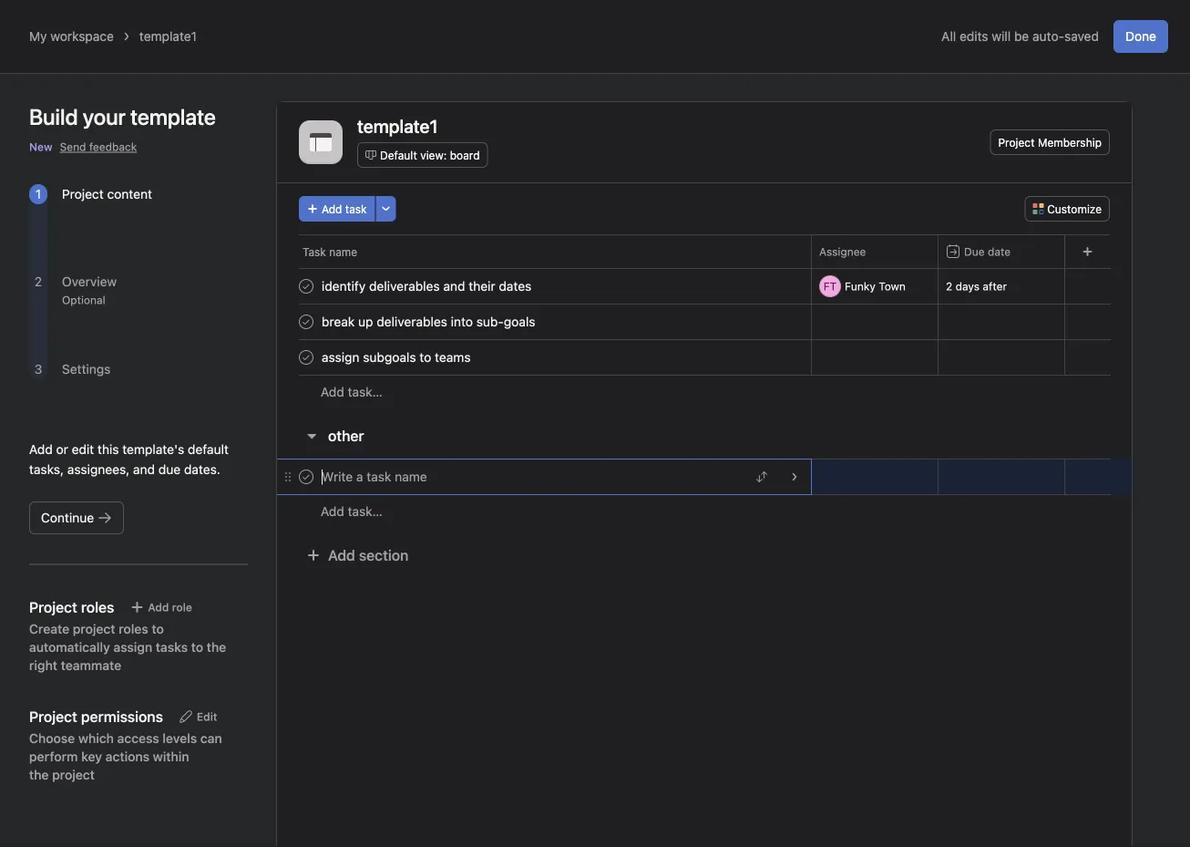 Task type: describe. For each thing, give the bounding box(es) containing it.
ft button
[[820, 275, 842, 297]]

email
[[866, 470, 894, 483]]

more actions image
[[381, 203, 392, 214]]

1 horizontal spatial to
[[191, 640, 203, 655]]

role
[[172, 601, 192, 614]]

identify deliverables and their dates text field
[[318, 277, 537, 295]]

build
[[29, 104, 78, 129]]

assign subgoals to teams text field
[[318, 348, 476, 367]]

add task
[[322, 202, 367, 215]]

project roles
[[29, 599, 114, 616]]

within
[[153, 749, 189, 764]]

create
[[29, 621, 69, 636]]

2 add task… row from the top
[[277, 494, 1132, 528]]

other
[[328, 427, 364, 444]]

0 vertical spatial template1
[[139, 29, 197, 44]]

1 vertical spatial template1
[[357, 115, 438, 136]]

assign
[[113, 640, 152, 655]]

add section
[[328, 547, 409, 564]]

break up deliverables into sub-goals cell
[[277, 304, 812, 340]]

feedback
[[89, 140, 137, 153]]

section
[[359, 547, 409, 564]]

Write a task name text field
[[318, 468, 433, 486]]

tasks,
[[29, 462, 64, 477]]

1 2 3
[[34, 186, 42, 377]]

identify deliverables and their dates cell
[[277, 268, 812, 305]]

other button
[[328, 419, 364, 452]]

my
[[29, 29, 47, 44]]

new
[[29, 140, 52, 153]]

add left role
[[148, 601, 169, 614]]

content
[[107, 186, 152, 202]]

the project
[[29, 767, 95, 782]]

4 row from the top
[[277, 339, 1132, 376]]

customize button
[[1025, 196, 1111, 222]]

3 row from the top
[[277, 304, 1132, 340]]

auto-
[[1033, 29, 1065, 44]]

name
[[820, 470, 850, 483]]

saved
[[1065, 29, 1100, 44]]

add inside add or edit this template's default tasks, assignees, and due dates.
[[29, 442, 53, 457]]

tasks
[[156, 640, 188, 655]]

2
[[35, 274, 42, 289]]

or for name
[[853, 470, 863, 483]]

details image
[[790, 471, 801, 482]]

and
[[133, 462, 155, 477]]

project
[[73, 621, 115, 636]]

all edits will be auto-saved
[[942, 29, 1100, 44]]

send
[[60, 140, 86, 153]]

break up deliverables into sub-goals text field
[[318, 313, 541, 331]]

choose
[[29, 731, 75, 746]]

settings
[[62, 362, 111, 377]]

edit button
[[170, 704, 226, 729]]

task… for 1st add task… row from the bottom
[[348, 504, 383, 519]]

name or email
[[820, 470, 894, 483]]

default
[[380, 149, 417, 161]]

key
[[81, 749, 102, 764]]

the
[[207, 640, 226, 655]]

or for add
[[56, 442, 68, 457]]

my workspace link
[[29, 29, 114, 44]]

project content
[[62, 186, 152, 202]]

project permissions
[[29, 708, 163, 725]]

project membership button
[[991, 129, 1111, 155]]

overview
[[62, 274, 117, 289]]

default
[[188, 442, 229, 457]]

done button
[[1114, 20, 1169, 53]]

be
[[1015, 29, 1030, 44]]

add section button
[[299, 539, 416, 572]]

3
[[34, 362, 42, 377]]

add left task
[[322, 202, 342, 215]]

move tasks between sections image
[[757, 471, 768, 482]]

name or email row
[[277, 459, 1132, 495]]

add left section
[[328, 547, 355, 564]]

collapse task list for this section image
[[305, 429, 319, 443]]

automatically
[[29, 640, 110, 655]]



Task type: vqa. For each thing, say whether or not it's contained in the screenshot.
reminders
no



Task type: locate. For each thing, give the bounding box(es) containing it.
task… for first add task… row from the top of the page
[[348, 384, 383, 399]]

this
[[98, 442, 119, 457]]

due
[[158, 462, 181, 477]]

or left 'email'
[[853, 470, 863, 483]]

your template
[[83, 104, 216, 129]]

add role
[[148, 601, 192, 614]]

1 vertical spatial to
[[191, 640, 203, 655]]

new send feedback
[[29, 140, 137, 153]]

levels
[[163, 731, 197, 746]]

1 vertical spatial task…
[[348, 504, 383, 519]]

task
[[303, 245, 326, 258]]

continue
[[41, 510, 94, 525]]

to left the
[[191, 640, 203, 655]]

project inside project membership button
[[999, 136, 1035, 149]]

perform
[[29, 749, 78, 764]]

due
[[965, 245, 985, 258]]

actions
[[106, 749, 150, 764]]

1 row from the top
[[277, 234, 1132, 268]]

dates.
[[184, 462, 220, 477]]

0 horizontal spatial project
[[62, 186, 104, 202]]

2 task… from the top
[[348, 504, 383, 519]]

overview button
[[62, 274, 117, 289]]

can
[[200, 731, 222, 746]]

add task button
[[299, 196, 375, 222]]

access
[[117, 731, 159, 746]]

project for project content
[[62, 186, 104, 202]]

settings button
[[62, 362, 111, 377]]

view:
[[420, 149, 447, 161]]

will
[[992, 29, 1011, 44]]

2 row from the top
[[277, 268, 1132, 305]]

add
[[322, 202, 342, 215], [321, 384, 344, 399], [29, 442, 53, 457], [321, 504, 344, 519], [328, 547, 355, 564], [148, 601, 169, 614]]

1 vertical spatial add task… row
[[277, 494, 1132, 528]]

template's
[[122, 442, 184, 457]]

0 vertical spatial add task… row
[[277, 375, 1132, 408]]

task
[[345, 202, 367, 215]]

date
[[988, 245, 1011, 258]]

membership
[[1038, 136, 1102, 149]]

ft
[[824, 280, 837, 293]]

send feedback link
[[60, 139, 137, 155]]

0 vertical spatial task…
[[348, 384, 383, 399]]

board
[[450, 149, 480, 161]]

assignee
[[820, 245, 867, 258]]

or
[[56, 442, 68, 457], [853, 470, 863, 483]]

cell
[[277, 459, 812, 495]]

1 vertical spatial add task…
[[321, 504, 383, 519]]

add task… down write a task name text field
[[321, 504, 383, 519]]

task…
[[348, 384, 383, 399], [348, 504, 383, 519]]

project right 1
[[62, 186, 104, 202]]

project
[[999, 136, 1035, 149], [62, 186, 104, 202]]

2 add task… from the top
[[321, 504, 383, 519]]

to
[[152, 621, 164, 636], [191, 640, 203, 655]]

1 vertical spatial or
[[853, 470, 863, 483]]

done
[[1126, 29, 1157, 44]]

default view: board
[[380, 149, 480, 161]]

row containing ft
[[277, 268, 1132, 305]]

overview optional
[[62, 274, 117, 306]]

continue button
[[29, 501, 124, 534]]

add task…
[[321, 384, 383, 399], [321, 504, 383, 519]]

task name
[[303, 245, 358, 258]]

0 vertical spatial to
[[152, 621, 164, 636]]

workspace
[[50, 29, 114, 44]]

funky
[[845, 280, 876, 293]]

1 add task… row from the top
[[277, 375, 1132, 408]]

add task… row up name or email row
[[277, 375, 1132, 408]]

or left edit
[[56, 442, 68, 457]]

1
[[35, 186, 41, 202]]

funky town
[[845, 280, 906, 293]]

project for project membership
[[999, 136, 1035, 149]]

optional
[[62, 294, 105, 306]]

customize
[[1048, 202, 1102, 215]]

0 vertical spatial project
[[999, 136, 1035, 149]]

edit
[[72, 442, 94, 457]]

add up add section button on the bottom of page
[[321, 504, 344, 519]]

due date
[[965, 245, 1011, 258]]

project left membership
[[999, 136, 1035, 149]]

1 add task… from the top
[[321, 384, 383, 399]]

to down add role button
[[152, 621, 164, 636]]

or inside add or edit this template's default tasks, assignees, and due dates.
[[56, 442, 68, 457]]

add field image
[[1083, 246, 1094, 257]]

add role button
[[122, 594, 200, 620]]

0 vertical spatial or
[[56, 442, 68, 457]]

edits
[[960, 29, 989, 44]]

default view: board button
[[357, 142, 488, 168]]

1 horizontal spatial project
[[999, 136, 1035, 149]]

build your template
[[29, 104, 216, 129]]

0 horizontal spatial to
[[152, 621, 164, 636]]

1 horizontal spatial or
[[853, 470, 863, 483]]

assignees,
[[67, 462, 130, 477]]

roles
[[119, 621, 148, 636]]

create project roles to automatically assign tasks to the right teammate
[[29, 621, 226, 673]]

my workspace
[[29, 29, 114, 44]]

project content button
[[62, 186, 152, 202]]

1 task… from the top
[[348, 384, 383, 399]]

add up tasks,
[[29, 442, 53, 457]]

row containing task name
[[277, 234, 1132, 268]]

row
[[277, 234, 1132, 268], [277, 268, 1132, 305], [277, 304, 1132, 340], [277, 339, 1132, 376]]

template1
[[139, 29, 197, 44], [357, 115, 438, 136]]

task… down write a task name text field
[[348, 504, 383, 519]]

template image
[[310, 131, 332, 153]]

edit
[[197, 710, 217, 723]]

or inside row
[[853, 470, 863, 483]]

project membership
[[999, 136, 1102, 149]]

1 vertical spatial project
[[62, 186, 104, 202]]

0 vertical spatial add task…
[[321, 384, 383, 399]]

name
[[329, 245, 358, 258]]

template1 up default
[[357, 115, 438, 136]]

right teammate
[[29, 658, 121, 673]]

assign subgoals to teams cell
[[277, 339, 812, 376]]

add task… up other button
[[321, 384, 383, 399]]

task… down assign subgoals to teams text field
[[348, 384, 383, 399]]

0 horizontal spatial template1
[[139, 29, 197, 44]]

choose which access levels can perform key actions within the project
[[29, 731, 222, 782]]

all
[[942, 29, 957, 44]]

1 horizontal spatial template1
[[357, 115, 438, 136]]

add task… row
[[277, 375, 1132, 408], [277, 494, 1132, 528]]

which
[[78, 731, 114, 746]]

template1 up your template at the left top of the page
[[139, 29, 197, 44]]

add or edit this template's default tasks, assignees, and due dates.
[[29, 442, 229, 477]]

town
[[879, 280, 906, 293]]

0 horizontal spatial or
[[56, 442, 68, 457]]

add up other
[[321, 384, 344, 399]]

add task… row down move tasks between sections "icon"
[[277, 494, 1132, 528]]



